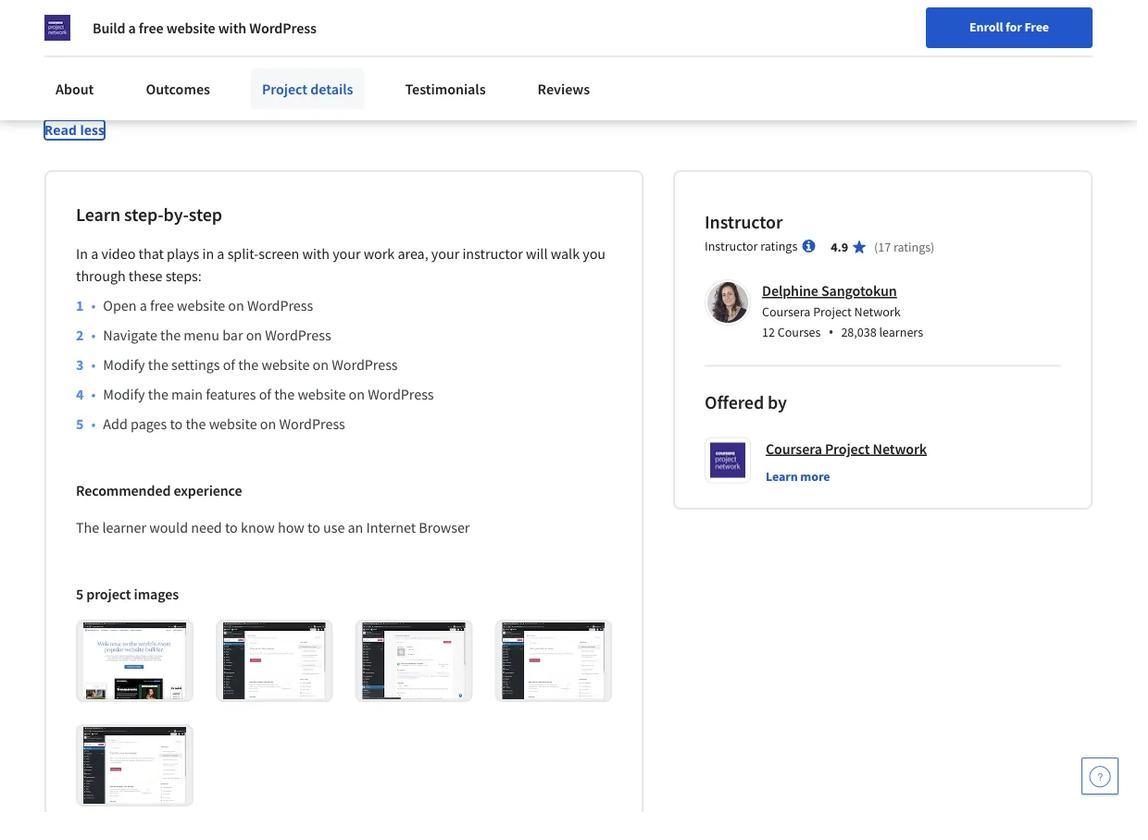 Task type: vqa. For each thing, say whether or not it's contained in the screenshot.
menu item
yes



Task type: describe. For each thing, give the bounding box(es) containing it.
• add pages to the website on wordpress
[[91, 415, 345, 433]]

settings
[[171, 355, 220, 374]]

by
[[768, 391, 787, 414]]

pages
[[131, 415, 167, 433]]

the left menu
[[160, 326, 181, 344]]

video
[[101, 244, 135, 263]]

enroll
[[970, 19, 1003, 35]]

less
[[80, 121, 105, 139]]

• inside delphine sangotokun coursera project network 12 courses • 28,038 learners
[[828, 322, 834, 341]]

• modify the main features of the website on wordpress
[[91, 385, 434, 404]]

outcomes link
[[135, 69, 221, 109]]

reviews link
[[526, 69, 601, 109]]

project
[[86, 585, 131, 604]]

• modify the settings of the website on wordpress
[[91, 355, 398, 374]]

2 horizontal spatial to
[[307, 518, 320, 537]]

project inside coursera project network link
[[825, 440, 870, 458]]

by-
[[164, 203, 189, 226]]

walk
[[551, 244, 580, 263]]

step-
[[124, 203, 164, 226]]

12
[[762, 323, 775, 340]]

1 vertical spatial network
[[873, 440, 927, 458]]

0 horizontal spatial to
[[170, 415, 183, 433]]

1 horizontal spatial ratings
[[894, 239, 931, 255]]

help center image
[[1089, 766, 1111, 788]]

• open a free website on wordpress
[[91, 296, 313, 315]]

menu
[[184, 326, 219, 344]]

instructor for instructor
[[705, 210, 783, 234]]

need
[[191, 518, 222, 537]]

recommended
[[76, 481, 171, 500]]

bar
[[222, 326, 243, 344]]

( 17 ratings )
[[874, 239, 935, 255]]

delphine sangotokun coursera project network 12 courses • 28,038 learners
[[762, 282, 923, 341]]

coursera image
[[15, 15, 132, 45]]

• for • navigate the menu bar on wordpress
[[91, 326, 96, 344]]

use
[[323, 518, 345, 537]]

4.9
[[831, 239, 848, 255]]

an
[[348, 518, 363, 537]]

offered by
[[705, 391, 787, 414]]

how
[[278, 518, 304, 537]]

modify for modify the main features of the website on wordpress
[[103, 385, 145, 404]]

instructor ratings
[[705, 238, 798, 254]]

learner
[[102, 518, 146, 537]]

0 vertical spatial of
[[223, 355, 235, 374]]

website up menu
[[177, 296, 225, 315]]

build
[[93, 19, 125, 37]]

that
[[138, 244, 164, 263]]

• for • modify the settings of the website on wordpress
[[91, 355, 96, 374]]

)
[[931, 239, 935, 255]]

split-
[[227, 244, 259, 263]]

(
[[874, 239, 878, 255]]

website down features
[[209, 415, 257, 433]]

website up outcomes link on the top of page
[[166, 19, 215, 37]]

more
[[800, 468, 830, 485]]

add
[[103, 415, 128, 433]]

courses
[[778, 323, 821, 340]]

learn more button
[[766, 467, 830, 486]]

free
[[1024, 19, 1049, 35]]

5 project images
[[76, 585, 179, 604]]

main
[[171, 385, 203, 404]]

read
[[44, 121, 77, 139]]

the
[[76, 518, 99, 537]]

show notifications image
[[955, 23, 977, 45]]

instructor
[[462, 244, 523, 263]]

plays
[[167, 244, 199, 263]]

testimonials
[[405, 80, 486, 98]]

features
[[206, 385, 256, 404]]

step
[[189, 203, 222, 226]]

sangotokun
[[821, 282, 897, 300]]

area,
[[398, 244, 428, 263]]

5
[[76, 585, 83, 604]]

the learner would need to know how to use an internet browser
[[76, 518, 470, 537]]



Task type: locate. For each thing, give the bounding box(es) containing it.
coursera project network
[[766, 440, 927, 458]]

read less button
[[44, 120, 105, 140]]

open
[[103, 296, 137, 315]]

1 modify from the top
[[103, 355, 145, 374]]

menu item
[[816, 19, 935, 79]]

to left use
[[307, 518, 320, 537]]

0 vertical spatial learn
[[76, 203, 121, 226]]

2 modify from the top
[[103, 385, 145, 404]]

1 vertical spatial of
[[259, 385, 271, 404]]

project details
[[262, 80, 353, 98]]

learn more
[[766, 468, 830, 485]]

project inside 'project details' link
[[262, 80, 308, 98]]

for
[[1006, 19, 1022, 35]]

project up more
[[825, 440, 870, 458]]

instructor up delphine sangotokun icon
[[705, 238, 758, 254]]

1 horizontal spatial of
[[259, 385, 271, 404]]

1 vertical spatial instructor
[[705, 238, 758, 254]]

these
[[129, 266, 163, 285]]

1 horizontal spatial with
[[302, 244, 330, 263]]

ratings up the delphine
[[760, 238, 798, 254]]

network
[[854, 303, 901, 320], [873, 440, 927, 458]]

to right need
[[225, 518, 238, 537]]

0 vertical spatial project
[[262, 80, 308, 98]]

reviews
[[538, 80, 590, 98]]

0 horizontal spatial of
[[223, 355, 235, 374]]

with up outcomes link on the top of page
[[218, 19, 246, 37]]

0 vertical spatial network
[[854, 303, 901, 320]]

learners
[[879, 323, 923, 340]]

1 vertical spatial with
[[302, 244, 330, 263]]

your
[[333, 244, 361, 263], [431, 244, 459, 263]]

project down delphine sangotokun link
[[813, 303, 852, 320]]

coursera inside delphine sangotokun coursera project network 12 courses • 28,038 learners
[[762, 303, 811, 320]]

learn left more
[[766, 468, 798, 485]]

coursera
[[762, 303, 811, 320], [766, 440, 822, 458]]

0 vertical spatial modify
[[103, 355, 145, 374]]

instructor for instructor ratings
[[705, 238, 758, 254]]

project inside delphine sangotokun coursera project network 12 courses • 28,038 learners
[[813, 303, 852, 320]]

know
[[241, 518, 275, 537]]

network inside delphine sangotokun coursera project network 12 courses • 28,038 learners
[[854, 303, 901, 320]]

will
[[526, 244, 548, 263]]

with
[[218, 19, 246, 37], [302, 244, 330, 263]]

free
[[139, 19, 163, 37], [150, 296, 174, 315]]

0 horizontal spatial ratings
[[760, 238, 798, 254]]

the left settings on the top of the page
[[148, 355, 168, 374]]

coursera project network image
[[44, 15, 70, 41]]

the
[[160, 326, 181, 344], [148, 355, 168, 374], [238, 355, 259, 374], [148, 385, 168, 404], [274, 385, 295, 404], [186, 415, 206, 433]]

learn step-by-step
[[76, 203, 222, 226]]

17
[[878, 239, 891, 255]]

free right the build
[[139, 19, 163, 37]]

about link
[[44, 69, 105, 109]]

1 your from the left
[[333, 244, 361, 263]]

in
[[76, 244, 88, 263]]

None search field
[[249, 12, 406, 49]]

coursera up the "learn more"
[[766, 440, 822, 458]]

1 vertical spatial free
[[150, 296, 174, 315]]

enroll for free button
[[926, 7, 1093, 48]]

modify down navigate
[[103, 355, 145, 374]]

coursera project network link
[[766, 437, 927, 460]]

1 horizontal spatial learn
[[766, 468, 798, 485]]

project left details
[[262, 80, 308, 98]]

learn up in
[[76, 203, 121, 226]]

you
[[583, 244, 606, 263]]

learn for learn step-by-step
[[76, 203, 121, 226]]

navigate
[[103, 326, 157, 344]]

• for • modify the main features of the website on wordpress
[[91, 385, 96, 404]]

ratings right 17
[[894, 239, 931, 255]]

would
[[149, 518, 188, 537]]

with inside in a video that plays in a split-screen with your work area, your instructor will walk you through these steps:
[[302, 244, 330, 263]]

0 horizontal spatial your
[[333, 244, 361, 263]]

learn for learn more
[[766, 468, 798, 485]]

modify
[[103, 355, 145, 374], [103, 385, 145, 404]]

1 vertical spatial project
[[813, 303, 852, 320]]

enroll for free
[[970, 19, 1049, 35]]

of right features
[[259, 385, 271, 404]]

of
[[223, 355, 235, 374], [259, 385, 271, 404]]

free down these
[[150, 296, 174, 315]]

0 vertical spatial with
[[218, 19, 246, 37]]

website down • modify the settings of the website on wordpress
[[298, 385, 346, 404]]

offered
[[705, 391, 764, 414]]

delphine sangotokun link
[[762, 282, 897, 300]]

instructor up instructor ratings
[[705, 210, 783, 234]]

through
[[76, 266, 126, 285]]

learn inside button
[[766, 468, 798, 485]]

about
[[56, 80, 94, 98]]

ratings
[[760, 238, 798, 254], [894, 239, 931, 255]]

a
[[128, 19, 136, 37], [91, 244, 98, 263], [217, 244, 224, 263], [140, 296, 147, 315]]

modify for modify the settings of the website on wordpress
[[103, 355, 145, 374]]

internet
[[366, 518, 416, 537]]

read less
[[44, 121, 105, 139]]

1 horizontal spatial your
[[431, 244, 459, 263]]

0 horizontal spatial with
[[218, 19, 246, 37]]

0 vertical spatial free
[[139, 19, 163, 37]]

0 vertical spatial instructor
[[705, 210, 783, 234]]

steps:
[[166, 266, 202, 285]]

• for • add pages to the website on wordpress
[[91, 415, 96, 433]]

• navigate the menu bar on wordpress
[[91, 326, 331, 344]]

with right screen
[[302, 244, 330, 263]]

to
[[170, 415, 183, 433], [225, 518, 238, 537], [307, 518, 320, 537]]

28,038
[[841, 323, 877, 340]]

coursera down the delphine
[[762, 303, 811, 320]]

the up • modify the main features of the website on wordpress
[[238, 355, 259, 374]]

the down • modify the settings of the website on wordpress
[[274, 385, 295, 404]]

on
[[228, 296, 244, 315], [246, 326, 262, 344], [313, 355, 329, 374], [349, 385, 365, 404], [260, 415, 276, 433]]

screen
[[259, 244, 299, 263]]

work
[[364, 244, 395, 263]]

1 horizontal spatial to
[[225, 518, 238, 537]]

browser
[[419, 518, 470, 537]]

the down main
[[186, 415, 206, 433]]

project details link
[[251, 69, 364, 109]]

learn
[[76, 203, 121, 226], [766, 468, 798, 485]]

project
[[262, 80, 308, 98], [813, 303, 852, 320], [825, 440, 870, 458]]

• for • open a free website on wordpress
[[91, 296, 96, 315]]

click to expand item image
[[83, 623, 186, 700], [223, 623, 325, 700], [363, 623, 465, 700], [502, 623, 605, 700], [83, 728, 186, 805]]

0 vertical spatial coursera
[[762, 303, 811, 320]]

the left main
[[148, 385, 168, 404]]

your right "area," at the top of the page
[[431, 244, 459, 263]]

2 instructor from the top
[[705, 238, 758, 254]]

build a free website with wordpress
[[93, 19, 317, 37]]

0 horizontal spatial learn
[[76, 203, 121, 226]]

2 your from the left
[[431, 244, 459, 263]]

in a video that plays in a split-screen with your work area, your instructor will walk you through these steps:
[[76, 244, 606, 285]]

images
[[134, 585, 179, 604]]

outcomes
[[146, 80, 210, 98]]

1 instructor from the top
[[705, 210, 783, 234]]

modify up add
[[103, 385, 145, 404]]

•
[[91, 296, 96, 315], [828, 322, 834, 341], [91, 326, 96, 344], [91, 355, 96, 374], [91, 385, 96, 404], [91, 415, 96, 433]]

details
[[310, 80, 353, 98]]

2 vertical spatial project
[[825, 440, 870, 458]]

delphine sangotokun image
[[707, 282, 748, 323]]

delphine
[[762, 282, 818, 300]]

recommended experience
[[76, 481, 242, 500]]

website up • modify the main features of the website on wordpress
[[262, 355, 310, 374]]

testimonials link
[[394, 69, 497, 109]]

1 vertical spatial modify
[[103, 385, 145, 404]]

your left work on the left top of the page
[[333, 244, 361, 263]]

of up features
[[223, 355, 235, 374]]

to right pages
[[170, 415, 183, 433]]

in
[[202, 244, 214, 263]]

experience
[[174, 481, 242, 500]]

1 vertical spatial coursera
[[766, 440, 822, 458]]

1 vertical spatial learn
[[766, 468, 798, 485]]



